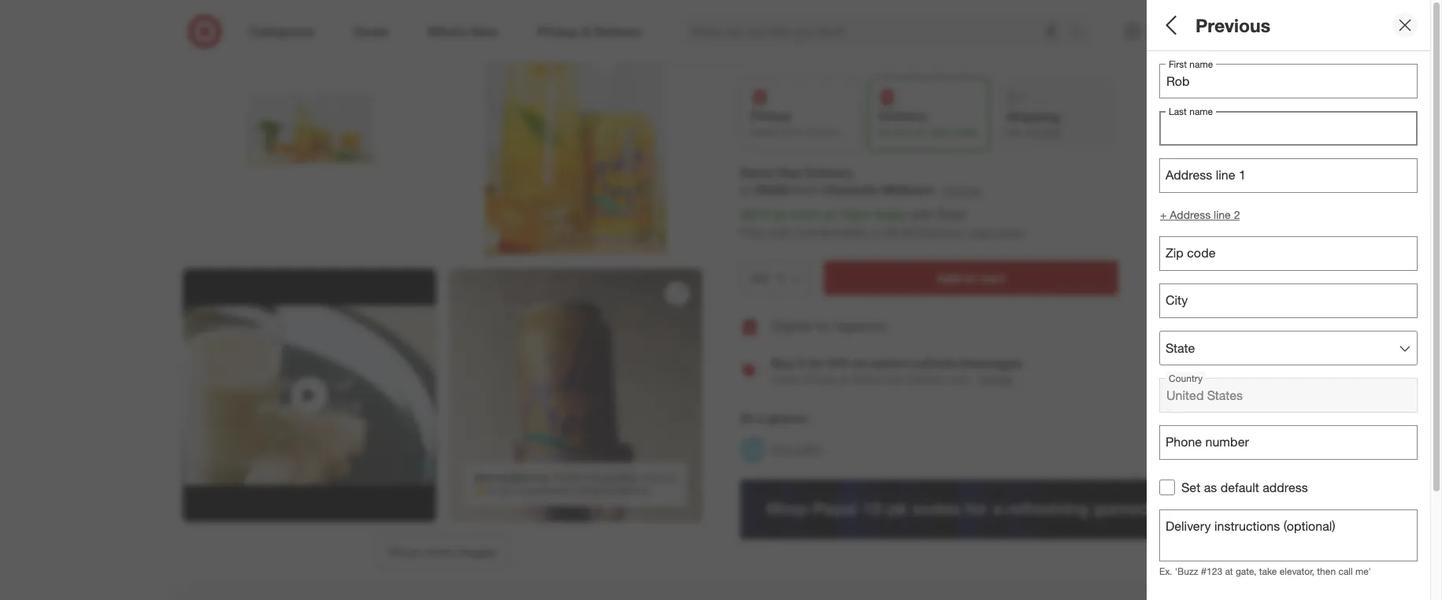 Task type: vqa. For each thing, say whether or not it's contained in the screenshot.
bottommost soon
yes



Task type: describe. For each thing, give the bounding box(es) containing it.
free
[[740, 225, 765, 240]]

0 horizontal spatial to
[[740, 182, 751, 198]]

from charlotte midtown
[[794, 182, 935, 198]]

deal
[[786, 44, 807, 57]]

💛
[[474, 485, 486, 497]]

ex.
[[1160, 565, 1173, 577]]

Set as default address checkbox
[[1160, 480, 1176, 496]]

ounce
[[845, 1, 876, 15]]

gate,
[[1236, 565, 1257, 577]]

cart
[[981, 270, 1005, 286]]

sodium!
[[580, 485, 614, 497]]

delivery inside the "buy 3 for $10 on select lacroix beverages order pickup or same day delivery only ∙ details"
[[906, 373, 946, 386]]

show more images
[[388, 545, 497, 560]]

(
[[788, 1, 791, 15]]

lacroix sparkling water tangerine - 8pk/12 fl oz cans, 5 of 11 image
[[182, 3, 436, 256]]

lacroix
[[911, 355, 957, 371]]

soon inside get it as soon as 12pm today with shipt free with membership or $9.99/delivery learn more
[[791, 207, 819, 222]]

delivery as soon as 12pm today
[[879, 108, 979, 138]]

address inside deliver to: add an address to check availability
[[1233, 350, 1273, 364]]

learn more button
[[968, 224, 1025, 242]]

buy 3 for $10 on select lacroix beverages link
[[772, 355, 1023, 371]]

add item button
[[1194, 314, 1260, 340]]

deliver to: add an address to check availability
[[1195, 331, 1372, 364]]

set as default address
[[1182, 480, 1309, 496]]

select
[[871, 355, 907, 371]]

12pm inside get it as soon as 12pm today with shipt free with membership or $9.99/delivery learn more
[[839, 207, 871, 222]]

options!
[[642, 472, 676, 484]]

photo from @living.light.now, 8 of 11 image
[[449, 269, 703, 523]]

non-gmo button
[[740, 433, 823, 467]]

membership
[[796, 225, 867, 240]]

see
[[755, 44, 774, 57]]

shipping
[[1008, 109, 1060, 125]]

soon inside delivery as soon as 12pm today
[[892, 126, 913, 138]]

add to cart button
[[824, 261, 1119, 295]]

none telephone field inside previous dialog
[[1160, 236, 1418, 271]]

ready
[[751, 126, 778, 138]]

go back
[[1271, 563, 1319, 578]]

deliver
[[1195, 331, 1244, 349]]

as inside previous dialog
[[1205, 480, 1218, 496]]

#lacroix
[[616, 485, 650, 497]]

as right it
[[775, 207, 788, 222]]

pickup ready within 2 hours
[[751, 108, 839, 138]]

$9.99/delivery
[[885, 225, 964, 240]]

today inside delivery as soon as 12pm today
[[955, 126, 979, 138]]

more inside get it as soon as 12pm today with shipt free with membership or $9.99/delivery learn more
[[999, 226, 1025, 239]]

midtown
[[883, 182, 935, 198]]

order
[[772, 373, 800, 386]]

@living.light.now
[[474, 472, 550, 484]]

hours
[[816, 126, 839, 138]]

details button
[[979, 371, 1014, 389]]

previous
[[1196, 14, 1271, 36]]

cal,
[[497, 485, 512, 497]]

buy
[[772, 355, 795, 371]]

change
[[943, 183, 981, 197]]

non-
[[772, 443, 797, 456]]

or inside get it as soon as 12pm today with shipt free with membership or $9.99/delivery learn more
[[870, 225, 882, 240]]

+ address line 2 link
[[1160, 206, 1241, 224]]

at
[[740, 411, 753, 426]]

an
[[1218, 350, 1230, 364]]

take
[[1260, 565, 1278, 577]]

lacroix sparkling water tangerine - 8pk/12 fl oz cans, 6 of 11 image
[[449, 3, 703, 256]]

delivery inside dialog
[[1252, 14, 1322, 36]]

learn
[[968, 226, 996, 239]]

same day delivery inside dialog
[[1160, 14, 1322, 36]]

for inside the "buy 3 for $10 on select lacroix beverages order pickup or same day delivery only ∙ details"
[[809, 355, 825, 371]]

same inside dialog
[[1160, 14, 1209, 36]]

call
[[1339, 565, 1354, 577]]

2 for pickup
[[808, 126, 813, 138]]

+
[[1161, 208, 1167, 221]]

3
[[798, 355, 805, 371]]

add to cart
[[938, 270, 1005, 286]]

on
[[853, 355, 868, 371]]

'buzz
[[1175, 565, 1199, 577]]

beverages
[[961, 355, 1023, 371]]

advertisement region
[[740, 480, 1260, 540]]

for left this
[[810, 44, 823, 57]]

as inside delivery as soon as 12pm today
[[916, 126, 926, 138]]

none telephone field inside previous dialog
[[1160, 426, 1418, 460]]

within
[[780, 126, 805, 138]]

thankful for guiltless options! 💛 0-cal, 0-sweetener, 0-sodium!  #lacroix
[[474, 472, 676, 497]]

a
[[757, 411, 764, 426]]

eligible
[[772, 319, 812, 335]]

1 0- from the left
[[488, 485, 497, 497]]

huntersville
[[753, 21, 810, 34]]

buy 3 for $10 on select lacroix beverages order pickup or same day delivery only ∙ details
[[772, 355, 1023, 386]]

What can we help you find? suggestions appear below search field
[[681, 14, 1074, 49]]

registries
[[834, 319, 886, 335]]

show
[[388, 545, 420, 560]]

at a glance
[[740, 411, 808, 426]]

previous button
[[1160, 13, 1273, 38]]

ex. 'buzz #123 at gate, take elevator, then call me'
[[1160, 565, 1372, 577]]

today inside get it as soon as 12pm today with shipt free with membership or $9.99/delivery learn more
[[875, 207, 907, 222]]



Task type: locate. For each thing, give the bounding box(es) containing it.
as right as
[[916, 126, 926, 138]]

0 horizontal spatial 0-
[[488, 485, 497, 497]]

12pm
[[928, 126, 952, 138], [839, 207, 871, 222]]

1 horizontal spatial same day delivery
[[1160, 14, 1322, 36]]

None text field
[[1160, 111, 1418, 146], [1160, 158, 1418, 193], [1160, 111, 1418, 146], [1160, 158, 1418, 193]]

1 horizontal spatial pickup
[[803, 373, 837, 386]]

0 vertical spatial to
[[740, 182, 751, 198]]

as up 'membership'
[[823, 207, 836, 222]]

add
[[938, 270, 961, 286], [1215, 321, 1232, 332], [1409, 341, 1429, 354], [1195, 350, 1215, 364]]

28269
[[755, 182, 790, 198]]

sweetener,
[[523, 485, 569, 497]]

0 horizontal spatial day
[[778, 164, 801, 180]]

1 horizontal spatial to
[[965, 270, 977, 286]]

at inside previous dialog
[[1226, 565, 1234, 577]]

thankful
[[552, 472, 588, 484]]

2 vertical spatial same
[[853, 373, 881, 386]]

0 horizontal spatial or
[[840, 373, 850, 386]]

for
[[810, 44, 823, 57], [816, 319, 831, 335], [809, 355, 825, 371], [591, 472, 602, 484]]

this
[[826, 44, 844, 57]]

add item
[[1215, 321, 1253, 332]]

for inside thankful for guiltless options! 💛 0-cal, 0-sweetener, 0-sodium!  #lacroix
[[591, 472, 602, 484]]

1 horizontal spatial soon
[[892, 126, 913, 138]]

or down from charlotte midtown
[[870, 225, 882, 240]]

add left the an
[[1195, 350, 1215, 364]]

at huntersville
[[740, 21, 810, 34]]

0 vertical spatial item
[[847, 44, 869, 57]]

/fluid
[[817, 1, 842, 15]]

1 vertical spatial pickup
[[803, 373, 837, 386]]

$0.04
[[791, 1, 817, 15]]

day inside the "buy 3 for $10 on select lacroix beverages order pickup or same day delivery only ∙ details"
[[884, 373, 903, 386]]

today left not on the top of page
[[955, 126, 979, 138]]

charlotte
[[823, 182, 880, 198]]

2 horizontal spatial 0-
[[571, 485, 580, 497]]

for right 3 at the bottom right
[[809, 355, 825, 371]]

at left gate,
[[1226, 565, 1234, 577]]

pickup up ready
[[751, 108, 791, 124]]

from
[[794, 182, 819, 198]]

2 right the line
[[1235, 208, 1241, 221]]

address inside previous dialog
[[1263, 480, 1309, 496]]

2 horizontal spatial day
[[1214, 14, 1247, 36]]

address right default
[[1263, 480, 1309, 496]]

more right learn
[[999, 226, 1025, 239]]

None telephone field
[[1160, 236, 1418, 271]]

1 horizontal spatial day
[[884, 373, 903, 386]]

1 vertical spatial with
[[769, 225, 792, 240]]

or
[[870, 225, 882, 240], [840, 373, 850, 386]]

2 for +
[[1235, 208, 1241, 221]]

to up get
[[740, 182, 751, 198]]

2 inside 'pickup ready within 2 hours'
[[808, 126, 813, 138]]

1 horizontal spatial with
[[910, 207, 933, 222]]

for right eligible
[[816, 319, 831, 335]]

2
[[808, 126, 813, 138], [1235, 208, 1241, 221]]

0 horizontal spatial pickup
[[751, 108, 791, 124]]

0 vertical spatial day
[[1214, 14, 1247, 36]]

1 vertical spatial same
[[740, 164, 774, 180]]

to 28269
[[740, 182, 790, 198]]

1 horizontal spatial more
[[999, 226, 1025, 239]]

search button
[[1063, 14, 1101, 52]]

address
[[1233, 350, 1273, 364], [1263, 480, 1309, 496]]

1 vertical spatial at
[[1226, 565, 1234, 577]]

0 horizontal spatial more
[[423, 545, 452, 560]]

image gallery element
[[182, 0, 703, 570]]

add left cart
[[938, 270, 961, 286]]

0 vertical spatial 2
[[808, 126, 813, 138]]

12pm inside delivery as soon as 12pm today
[[928, 126, 952, 138]]

with down it
[[769, 225, 792, 240]]

0 horizontal spatial same
[[740, 164, 774, 180]]

see 1 deal for this item link
[[740, 40, 1260, 62]]

12pm down charlotte
[[839, 207, 871, 222]]

1 horizontal spatial item
[[1235, 321, 1253, 332]]

add inside deliver to: add an address to check availability
[[1195, 350, 1215, 364]]

go back button
[[1160, 553, 1430, 588]]

for up sodium!
[[591, 472, 602, 484]]

as
[[879, 126, 890, 138]]

0 vertical spatial or
[[870, 225, 882, 240]]

1 vertical spatial day
[[778, 164, 801, 180]]

0 vertical spatial pickup
[[751, 108, 791, 124]]

see 1 deal for this item
[[755, 44, 869, 57]]

2 0- from the left
[[514, 485, 523, 497]]

0 horizontal spatial 2
[[808, 126, 813, 138]]

item
[[847, 44, 869, 57], [1235, 321, 1253, 332]]

or down $10
[[840, 373, 850, 386]]

2 vertical spatial day
[[884, 373, 903, 386]]

to left cart
[[965, 270, 977, 286]]

address down to: at bottom
[[1233, 350, 1273, 364]]

0 vertical spatial with
[[910, 207, 933, 222]]

0 horizontal spatial soon
[[791, 207, 819, 222]]

to
[[740, 182, 751, 198], [965, 270, 977, 286], [1276, 350, 1286, 364]]

0 vertical spatial same day delivery
[[1160, 14, 1322, 36]]

at left huntersville
[[740, 21, 750, 34]]

with up $9.99/delivery
[[910, 207, 933, 222]]

available
[[1026, 127, 1062, 139]]

2 horizontal spatial same
[[1160, 14, 1209, 36]]

same day delivery dialog
[[1147, 0, 1443, 600]]

pickup down 3 at the bottom right
[[803, 373, 837, 386]]

1 horizontal spatial at
[[1226, 565, 1234, 577]]

previous dialog
[[1147, 0, 1443, 600]]

line
[[1214, 208, 1231, 221]]

go
[[1271, 563, 1288, 578]]

1
[[777, 44, 783, 57]]

0 vertical spatial same
[[1160, 14, 1209, 36]]

0 vertical spatial 12pm
[[928, 126, 952, 138]]

more inside show more images button
[[423, 545, 452, 560]]

item inside see 1 deal for this item link
[[847, 44, 869, 57]]

2 inside "link"
[[1235, 208, 1241, 221]]

more right show
[[423, 545, 452, 560]]

shipping not available
[[1008, 109, 1062, 139]]

0 vertical spatial at
[[740, 21, 750, 34]]

add up the an
[[1215, 321, 1232, 332]]

add button
[[1408, 339, 1430, 357]]

1 vertical spatial item
[[1235, 321, 1253, 332]]

add for add
[[1409, 341, 1429, 354]]

day inside dialog
[[1214, 14, 1247, 36]]

get it as soon as 12pm today with shipt free with membership or $9.99/delivery learn more
[[740, 207, 1025, 240]]

+ address line 2
[[1161, 208, 1241, 221]]

0 horizontal spatial with
[[769, 225, 792, 240]]

1 vertical spatial same day delivery
[[740, 164, 853, 180]]

as
[[916, 126, 926, 138], [775, 207, 788, 222], [823, 207, 836, 222], [1205, 480, 1218, 496]]

add inside button
[[938, 270, 961, 286]]

1 vertical spatial or
[[840, 373, 850, 386]]

0 horizontal spatial item
[[847, 44, 869, 57]]

0 vertical spatial soon
[[892, 126, 913, 138]]

today down midtown
[[875, 207, 907, 222]]

set
[[1182, 480, 1201, 496]]

2 left hours
[[808, 126, 813, 138]]

1 horizontal spatial or
[[870, 225, 882, 240]]

)
[[876, 1, 879, 15]]

0 vertical spatial address
[[1233, 350, 1273, 364]]

same inside the "buy 3 for $10 on select lacroix beverages order pickup or same day delivery only ∙ details"
[[853, 373, 881, 386]]

today
[[955, 126, 979, 138], [875, 207, 907, 222]]

1 horizontal spatial today
[[955, 126, 979, 138]]

only
[[949, 373, 970, 386]]

1 horizontal spatial same
[[853, 373, 881, 386]]

0 vertical spatial more
[[999, 226, 1025, 239]]

generic shipt shopper carrying bags image
[[1199, 80, 1391, 296]]

search
[[1063, 25, 1101, 41]]

soon
[[892, 126, 913, 138], [791, 207, 819, 222]]

1 vertical spatial more
[[423, 545, 452, 560]]

me'
[[1356, 565, 1372, 577]]

default
[[1221, 480, 1260, 496]]

12pm right as
[[928, 126, 952, 138]]

details
[[980, 373, 1013, 386]]

non-gmo
[[772, 443, 823, 456]]

to inside add to cart button
[[965, 270, 977, 286]]

pickup inside the "buy 3 for $10 on select lacroix beverages order pickup or same day delivery only ∙ details"
[[803, 373, 837, 386]]

1 horizontal spatial 0-
[[514, 485, 523, 497]]

3 0- from the left
[[571, 485, 580, 497]]

pickup inside 'pickup ready within 2 hours'
[[751, 108, 791, 124]]

glance
[[767, 411, 808, 426]]

get
[[740, 207, 761, 222]]

( $0.04 /fluid ounce )
[[784, 1, 879, 15]]

0- right cal,
[[514, 485, 523, 497]]

add for add to cart
[[938, 270, 961, 286]]

1 vertical spatial to
[[965, 270, 977, 286]]

delivery
[[1252, 14, 1322, 36], [879, 108, 927, 124], [804, 164, 853, 180], [906, 373, 946, 386]]

None text field
[[1160, 64, 1418, 99], [1160, 284, 1418, 318], [1160, 378, 1418, 413], [1160, 510, 1418, 561], [1160, 64, 1418, 99], [1160, 284, 1418, 318], [1160, 378, 1418, 413], [1160, 510, 1418, 561]]

availability
[[1321, 350, 1372, 364]]

it
[[764, 207, 771, 222]]

2 horizontal spatial to
[[1276, 350, 1286, 364]]

1 vertical spatial 2
[[1235, 208, 1241, 221]]

1 vertical spatial soon
[[791, 207, 819, 222]]

to:
[[1248, 331, 1267, 349]]

1 vertical spatial address
[[1263, 480, 1309, 496]]

gmo
[[797, 443, 823, 456]]

0- down thankful
[[571, 485, 580, 497]]

as right set
[[1205, 480, 1218, 496]]

at
[[740, 21, 750, 34], [1226, 565, 1234, 577]]

to inside deliver to: add an address to check availability
[[1276, 350, 1286, 364]]

add for add item
[[1215, 321, 1232, 332]]

1 vertical spatial today
[[875, 207, 907, 222]]

add inside button
[[1215, 321, 1232, 332]]

∙
[[973, 373, 976, 386]]

1 horizontal spatial 12pm
[[928, 126, 952, 138]]

lacroix sparkling water tangerine - 8pk/12 fl oz cans, 7 of 11, play video image
[[182, 269, 436, 523]]

guiltless
[[605, 472, 639, 484]]

0- right 💛 at the bottom left
[[488, 485, 497, 497]]

soon down from
[[791, 207, 819, 222]]

1 horizontal spatial 2
[[1235, 208, 1241, 221]]

delivery inside delivery as soon as 12pm today
[[879, 108, 927, 124]]

show more images button
[[378, 535, 507, 570]]

#123
[[1202, 565, 1223, 577]]

then
[[1318, 565, 1337, 577]]

to left check
[[1276, 350, 1286, 364]]

0 horizontal spatial today
[[875, 207, 907, 222]]

0 vertical spatial today
[[955, 126, 979, 138]]

0 horizontal spatial 12pm
[[839, 207, 871, 222]]

soon right as
[[892, 126, 913, 138]]

more
[[999, 226, 1025, 239], [423, 545, 452, 560]]

shipt
[[937, 207, 966, 222]]

None telephone field
[[1160, 426, 1418, 460]]

item inside add item button
[[1235, 321, 1253, 332]]

with
[[910, 207, 933, 222], [769, 225, 792, 240]]

or inside the "buy 3 for $10 on select lacroix beverages order pickup or same day delivery only ∙ details"
[[840, 373, 850, 386]]

1 vertical spatial 12pm
[[839, 207, 871, 222]]

add right availability
[[1409, 341, 1429, 354]]

add inside "button"
[[1409, 341, 1429, 354]]

day
[[1214, 14, 1247, 36], [778, 164, 801, 180], [884, 373, 903, 386]]

images
[[456, 545, 497, 560]]

2 vertical spatial to
[[1276, 350, 1286, 364]]

0 horizontal spatial same day delivery
[[740, 164, 853, 180]]

0-
[[488, 485, 497, 497], [514, 485, 523, 497], [571, 485, 580, 497]]

elevator,
[[1280, 565, 1315, 577]]

change button
[[942, 182, 982, 200]]

0 horizontal spatial at
[[740, 21, 750, 34]]

eligible for registries
[[772, 319, 886, 335]]

same
[[1160, 14, 1209, 36], [740, 164, 774, 180], [853, 373, 881, 386]]



